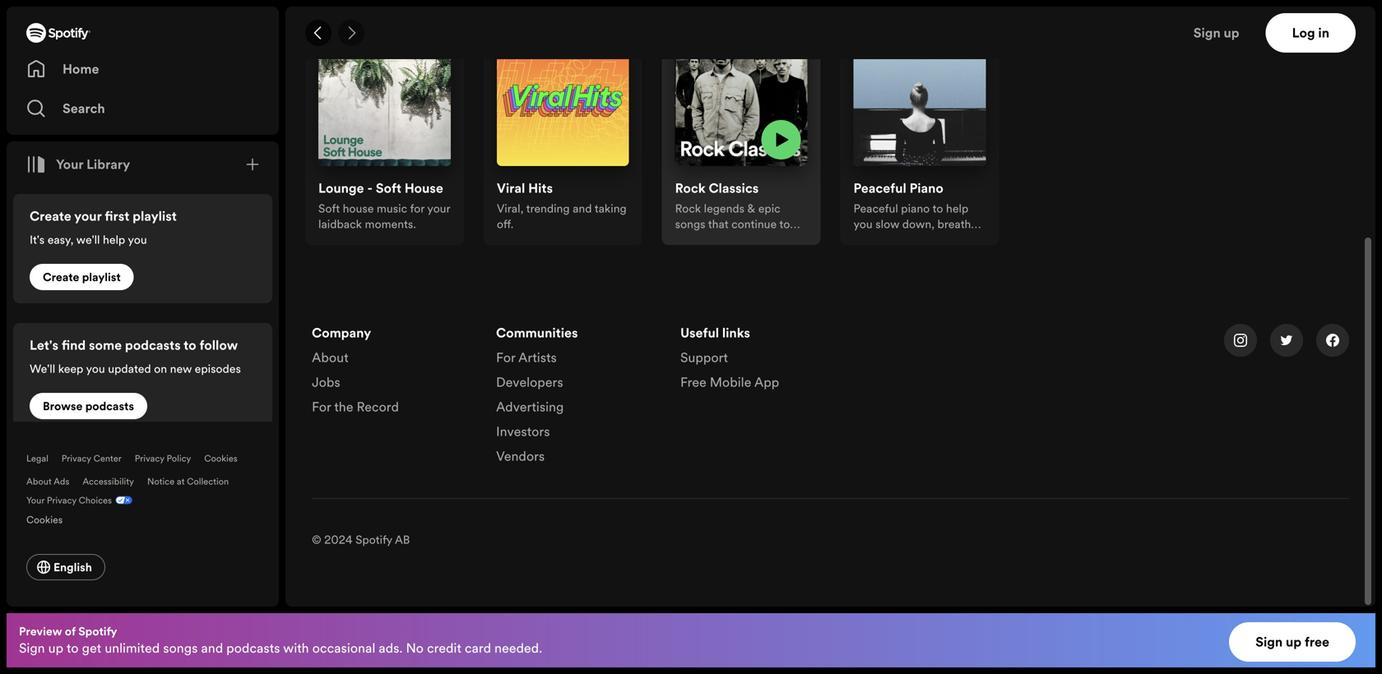 Task type: locate. For each thing, give the bounding box(es) containing it.
peaceful up slow
[[854, 180, 907, 198]]

notice
[[147, 476, 175, 488]]

2 horizontal spatial sign
[[1256, 634, 1283, 652]]

1 horizontal spatial soft
[[376, 180, 402, 198]]

1 vertical spatial podcasts
[[85, 399, 134, 414]]

up left free in the right bottom of the page
[[1286, 634, 1302, 652]]

lounge - soft house soft house music for your laidback moments.
[[319, 180, 450, 232]]

1 vertical spatial your
[[26, 495, 45, 507]]

3 list from the left
[[681, 324, 845, 399]]

to for piano
[[933, 201, 944, 217]]

you left slow
[[854, 217, 873, 232]]

preview
[[19, 624, 62, 640]]

to up new
[[184, 337, 196, 355]]

center
[[93, 453, 122, 465]]

and inside preview of spotify sign up to get unlimited songs and podcasts with occasional ads. no credit card needed.
[[201, 640, 223, 658]]

0 horizontal spatial sign
[[19, 640, 45, 658]]

up for sign up free
[[1286, 634, 1302, 652]]

1 horizontal spatial you
[[128, 232, 147, 248]]

go forward image
[[345, 26, 358, 40]]

we'll
[[76, 232, 100, 248]]

playlist right 'first'
[[133, 207, 177, 226]]

1 horizontal spatial for
[[496, 349, 516, 367]]

0 vertical spatial podcasts
[[125, 337, 181, 355]]

create inside create your first playlist it's easy, we'll help you
[[30, 207, 71, 226]]

you down 'first'
[[128, 232, 147, 248]]

spotify for sign
[[78, 624, 117, 640]]

investors
[[496, 423, 550, 441]]

create inside button
[[43, 270, 79, 285]]

let's
[[30, 337, 58, 355]]

about up jobs at the left
[[312, 349, 349, 367]]

investors link
[[496, 423, 550, 448]]

privacy up ads
[[62, 453, 91, 465]]

rock classics
[[675, 180, 759, 198]]

at
[[177, 476, 185, 488]]

2 vertical spatial to
[[67, 640, 79, 658]]

podcasts inside preview of spotify sign up to get unlimited songs and podcasts with occasional ads. no credit card needed.
[[226, 640, 280, 658]]

2 vertical spatial podcasts
[[226, 640, 280, 658]]

0 vertical spatial playlist
[[133, 207, 177, 226]]

0 horizontal spatial to
[[67, 640, 79, 658]]

to inside let's find some podcasts to follow we'll keep you updated on new episodes
[[184, 337, 196, 355]]

viral hits viral, trending and taking off.
[[497, 180, 627, 232]]

help
[[947, 201, 969, 217], [103, 232, 125, 248]]

up for sign up
[[1224, 24, 1240, 42]]

music
[[377, 201, 407, 217]]

list containing useful links
[[681, 324, 845, 399]]

0 horizontal spatial your
[[26, 495, 45, 507]]

playlist inside button
[[82, 270, 121, 285]]

1 horizontal spatial help
[[947, 201, 969, 217]]

sign up button
[[1187, 13, 1266, 53]]

0 vertical spatial for
[[496, 349, 516, 367]]

create playlist
[[43, 270, 121, 285]]

1 vertical spatial spotify
[[78, 624, 117, 640]]

to left get
[[67, 640, 79, 658]]

podcasts up on
[[125, 337, 181, 355]]

0 horizontal spatial soft
[[319, 201, 340, 217]]

unlimited
[[105, 640, 160, 658]]

developers
[[496, 374, 564, 392]]

episodes
[[195, 361, 241, 377]]

0 horizontal spatial cookies
[[26, 514, 63, 527]]

privacy for privacy center
[[62, 453, 91, 465]]

2 horizontal spatial up
[[1286, 634, 1302, 652]]

you inside let's find some podcasts to follow we'll keep you updated on new episodes
[[86, 361, 105, 377]]

notice at collection link
[[147, 476, 229, 488]]

1 vertical spatial create
[[43, 270, 79, 285]]

piano
[[902, 201, 930, 217]]

privacy up notice
[[135, 453, 164, 465]]

privacy center
[[62, 453, 122, 465]]

0 vertical spatial about
[[312, 349, 349, 367]]

2 horizontal spatial to
[[933, 201, 944, 217]]

and left the taking
[[573, 201, 592, 217]]

for left the
[[312, 399, 331, 417]]

up left log
[[1224, 24, 1240, 42]]

sign for sign up
[[1194, 24, 1221, 42]]

2 horizontal spatial and
[[854, 232, 873, 248]]

to inside preview of spotify sign up to get unlimited songs and podcasts with occasional ads. no credit card needed.
[[67, 640, 79, 658]]

your right the for
[[427, 201, 450, 217]]

cookies link
[[204, 453, 238, 465], [26, 510, 76, 528]]

0 horizontal spatial list
[[312, 324, 477, 423]]

you for podcasts
[[86, 361, 105, 377]]

0 vertical spatial cookies
[[204, 453, 238, 465]]

peaceful piano peaceful piano to help you slow down, breathe, and relax.
[[854, 180, 981, 248]]

0 vertical spatial your
[[56, 156, 83, 174]]

0 vertical spatial and
[[573, 201, 592, 217]]

0 horizontal spatial and
[[201, 640, 223, 658]]

artists
[[519, 349, 557, 367]]

to inside peaceful piano peaceful piano to help you slow down, breathe, and relax.
[[933, 201, 944, 217]]

help right piano
[[947, 201, 969, 217]]

and inside peaceful piano peaceful piano to help you slow down, breathe, and relax.
[[854, 232, 873, 248]]

to right piano
[[933, 201, 944, 217]]

1 vertical spatial about
[[26, 476, 52, 488]]

soft down lounge
[[319, 201, 340, 217]]

hits
[[528, 180, 553, 198]]

playlist down we'll
[[82, 270, 121, 285]]

1 horizontal spatial spotify
[[356, 533, 392, 548]]

0 horizontal spatial help
[[103, 232, 125, 248]]

1 vertical spatial cookies link
[[26, 510, 76, 528]]

1 horizontal spatial up
[[1224, 24, 1240, 42]]

1 horizontal spatial your
[[56, 156, 83, 174]]

sign for sign up free
[[1256, 634, 1283, 652]]

0 horizontal spatial up
[[48, 640, 63, 658]]

cookies inside "link"
[[26, 514, 63, 527]]

and right songs
[[201, 640, 223, 658]]

your privacy choices button
[[26, 495, 112, 507]]

to
[[933, 201, 944, 217], [184, 337, 196, 355], [67, 640, 79, 658]]

1 horizontal spatial list
[[496, 324, 661, 473]]

privacy center link
[[62, 453, 122, 465]]

soft right -
[[376, 180, 402, 198]]

1 horizontal spatial your
[[427, 201, 450, 217]]

1 horizontal spatial about
[[312, 349, 349, 367]]

facebook image
[[1327, 334, 1340, 347]]

classics
[[709, 180, 759, 198]]

some
[[89, 337, 122, 355]]

useful
[[681, 324, 719, 343]]

lounge - soft house link
[[319, 180, 444, 201]]

developers link
[[496, 374, 564, 399]]

sign
[[1194, 24, 1221, 42], [1256, 634, 1283, 652], [19, 640, 45, 658]]

©
[[312, 533, 322, 548]]

1 vertical spatial soft
[[319, 201, 340, 217]]

top bar and user menu element
[[286, 7, 1376, 59]]

in
[[1319, 24, 1330, 42]]

for left artists
[[496, 349, 516, 367]]

your library button
[[20, 148, 137, 181]]

1 vertical spatial for
[[312, 399, 331, 417]]

legal
[[26, 453, 48, 465]]

0 vertical spatial to
[[933, 201, 944, 217]]

your inside create your first playlist it's easy, we'll help you
[[74, 207, 102, 226]]

help inside create your first playlist it's easy, we'll help you
[[103, 232, 125, 248]]

your inside button
[[56, 156, 83, 174]]

0 horizontal spatial your
[[74, 207, 102, 226]]

create up easy,
[[30, 207, 71, 226]]

2 horizontal spatial list
[[681, 324, 845, 399]]

0 vertical spatial peaceful
[[854, 180, 907, 198]]

podcasts left with
[[226, 640, 280, 658]]

you for playlist
[[128, 232, 147, 248]]

your up we'll
[[74, 207, 102, 226]]

1 vertical spatial help
[[103, 232, 125, 248]]

cookies link down your privacy choices
[[26, 510, 76, 528]]

1 horizontal spatial cookies link
[[204, 453, 238, 465]]

you right keep
[[86, 361, 105, 377]]

for inside company about jobs for the record
[[312, 399, 331, 417]]

for
[[496, 349, 516, 367], [312, 399, 331, 417]]

cookies down your privacy choices
[[26, 514, 63, 527]]

spotify inside preview of spotify sign up to get unlimited songs and podcasts with occasional ads. no credit card needed.
[[78, 624, 117, 640]]

collection
[[187, 476, 229, 488]]

0 horizontal spatial you
[[86, 361, 105, 377]]

with
[[283, 640, 309, 658]]

find
[[62, 337, 86, 355]]

choices
[[79, 495, 112, 507]]

about inside company about jobs for the record
[[312, 349, 349, 367]]

0 horizontal spatial about
[[26, 476, 52, 488]]

viral
[[497, 180, 525, 198]]

up
[[1224, 24, 1240, 42], [1286, 634, 1302, 652], [48, 640, 63, 658]]

sign inside the top bar and user menu 'element'
[[1194, 24, 1221, 42]]

browse
[[43, 399, 83, 414]]

1 horizontal spatial and
[[573, 201, 592, 217]]

podcasts down updated
[[85, 399, 134, 414]]

0 horizontal spatial spotify
[[78, 624, 117, 640]]

jobs link
[[312, 374, 341, 399]]

create playlist button
[[30, 264, 134, 291]]

create for your
[[30, 207, 71, 226]]

library
[[86, 156, 130, 174]]

communities for artists developers advertising investors vendors
[[496, 324, 578, 466]]

1 vertical spatial playlist
[[82, 270, 121, 285]]

spotify right of
[[78, 624, 117, 640]]

about left ads
[[26, 476, 52, 488]]

your left library at top left
[[56, 156, 83, 174]]

house
[[343, 201, 374, 217]]

1 horizontal spatial to
[[184, 337, 196, 355]]

2 vertical spatial and
[[201, 640, 223, 658]]

let's find some podcasts to follow we'll keep you updated on new episodes
[[30, 337, 241, 377]]

create down easy,
[[43, 270, 79, 285]]

ads.
[[379, 640, 403, 658]]

new
[[170, 361, 192, 377]]

log in button
[[1266, 13, 1356, 53]]

spotify left ab at bottom
[[356, 533, 392, 548]]

0 horizontal spatial for
[[312, 399, 331, 417]]

twitter image
[[1281, 334, 1294, 347]]

2 list from the left
[[496, 324, 661, 473]]

1 horizontal spatial sign
[[1194, 24, 1221, 42]]

you inside create your first playlist it's easy, we'll help you
[[128, 232, 147, 248]]

2 horizontal spatial you
[[854, 217, 873, 232]]

0 vertical spatial spotify
[[356, 533, 392, 548]]

1 horizontal spatial cookies
[[204, 453, 238, 465]]

0 vertical spatial create
[[30, 207, 71, 226]]

1 vertical spatial and
[[854, 232, 873, 248]]

create
[[30, 207, 71, 226], [43, 270, 79, 285]]

about ads link
[[26, 476, 69, 488]]

breathe,
[[938, 217, 981, 232]]

spotify
[[356, 533, 392, 548], [78, 624, 117, 640]]

log
[[1293, 24, 1316, 42]]

0 horizontal spatial playlist
[[82, 270, 121, 285]]

1 list from the left
[[312, 324, 477, 423]]

help down 'first'
[[103, 232, 125, 248]]

and left relax.
[[854, 232, 873, 248]]

your down about ads on the left bottom of page
[[26, 495, 45, 507]]

up inside the top bar and user menu 'element'
[[1224, 24, 1240, 42]]

1 vertical spatial cookies
[[26, 514, 63, 527]]

list
[[312, 324, 477, 423], [496, 324, 661, 473], [681, 324, 845, 399]]

viral,
[[497, 201, 524, 217]]

peaceful up relax.
[[854, 201, 899, 217]]

up left of
[[48, 640, 63, 658]]

record
[[357, 399, 399, 417]]

cookies up collection
[[204, 453, 238, 465]]

privacy policy link
[[135, 453, 191, 465]]

1 vertical spatial peaceful
[[854, 201, 899, 217]]

about
[[312, 349, 349, 367], [26, 476, 52, 488]]

cookies link up collection
[[204, 453, 238, 465]]

peaceful
[[854, 180, 907, 198], [854, 201, 899, 217]]

0 vertical spatial help
[[947, 201, 969, 217]]

app
[[755, 374, 780, 392]]

your for your privacy choices
[[26, 495, 45, 507]]

advertising
[[496, 399, 564, 417]]

about inside main element
[[26, 476, 52, 488]]

1 horizontal spatial playlist
[[133, 207, 177, 226]]

instagram image
[[1235, 334, 1248, 347]]

down,
[[903, 217, 935, 232]]

rock
[[675, 180, 706, 198]]

get
[[82, 640, 101, 658]]

1 vertical spatial to
[[184, 337, 196, 355]]



Task type: describe. For each thing, give the bounding box(es) containing it.
podcasts inside let's find some podcasts to follow we'll keep you updated on new episodes
[[125, 337, 181, 355]]

2024
[[324, 533, 353, 548]]

useful links support free mobile app
[[681, 324, 780, 392]]

slow
[[876, 217, 900, 232]]

company
[[312, 324, 371, 343]]

support link
[[681, 349, 728, 374]]

list containing communities
[[496, 324, 661, 473]]

browse podcasts link
[[30, 393, 147, 420]]

about ads
[[26, 476, 69, 488]]

your library
[[56, 156, 130, 174]]

rock classics link
[[675, 180, 759, 201]]

on
[[154, 361, 167, 377]]

0 vertical spatial soft
[[376, 180, 402, 198]]

up inside preview of spotify sign up to get unlimited songs and podcasts with occasional ads. no credit card needed.
[[48, 640, 63, 658]]

of
[[65, 624, 76, 640]]

first
[[105, 207, 130, 226]]

needed.
[[495, 640, 543, 658]]

free
[[681, 374, 707, 392]]

preview of spotify sign up to get unlimited songs and podcasts with occasional ads. no credit card needed.
[[19, 624, 543, 658]]

off.
[[497, 217, 514, 232]]

sign inside preview of spotify sign up to get unlimited songs and podcasts with occasional ads. no credit card needed.
[[19, 640, 45, 658]]

main element
[[7, 7, 279, 607]]

0 horizontal spatial cookies link
[[26, 510, 76, 528]]

the
[[334, 399, 353, 417]]

create for playlist
[[43, 270, 79, 285]]

for
[[410, 201, 425, 217]]

mobile
[[710, 374, 752, 392]]

advertising link
[[496, 399, 564, 423]]

no
[[406, 640, 424, 658]]

lounge
[[319, 180, 364, 198]]

spotify image
[[26, 23, 91, 43]]

occasional
[[312, 640, 376, 658]]

-
[[367, 180, 373, 198]]

your inside lounge - soft house soft house music for your laidback moments.
[[427, 201, 450, 217]]

updated
[[108, 361, 151, 377]]

privacy for privacy policy
[[135, 453, 164, 465]]

accessibility link
[[83, 476, 134, 488]]

easy,
[[47, 232, 74, 248]]

free mobile app link
[[681, 374, 780, 399]]

vendors
[[496, 448, 545, 466]]

to for podcasts
[[184, 337, 196, 355]]

ads
[[54, 476, 69, 488]]

for inside communities for artists developers advertising investors vendors
[[496, 349, 516, 367]]

for the record link
[[312, 399, 399, 423]]

list containing company
[[312, 324, 477, 423]]

0 vertical spatial cookies link
[[204, 453, 238, 465]]

help inside peaceful piano peaceful piano to help you slow down, breathe, and relax.
[[947, 201, 969, 217]]

policy
[[167, 453, 191, 465]]

about link
[[312, 349, 349, 374]]

create your first playlist it's easy, we'll help you
[[30, 207, 177, 248]]

log in
[[1293, 24, 1330, 42]]

relax.
[[876, 232, 904, 248]]

sign up free
[[1256, 634, 1330, 652]]

free
[[1305, 634, 1330, 652]]

2 peaceful from the top
[[854, 201, 899, 217]]

songs
[[163, 640, 198, 658]]

laidback
[[319, 217, 362, 232]]

taking
[[595, 201, 627, 217]]

your for your library
[[56, 156, 83, 174]]

playlist inside create your first playlist it's easy, we'll help you
[[133, 207, 177, 226]]

it's
[[30, 232, 45, 248]]

go back image
[[312, 26, 325, 40]]

spotify for ab
[[356, 533, 392, 548]]

home link
[[26, 53, 259, 86]]

california consumer privacy act (ccpa) opt-out icon image
[[112, 495, 133, 510]]

card
[[465, 640, 491, 658]]

vendors link
[[496, 448, 545, 473]]

your privacy choices
[[26, 495, 112, 507]]

we'll
[[30, 361, 55, 377]]

cookies for the topmost cookies "link"
[[204, 453, 238, 465]]

house
[[405, 180, 444, 198]]

keep
[[58, 361, 83, 377]]

viral hits link
[[497, 180, 553, 201]]

podcasts inside "browse podcasts" link
[[85, 399, 134, 414]]

english
[[54, 560, 92, 576]]

piano
[[910, 180, 944, 198]]

spotify – web player element
[[286, 0, 1376, 581]]

1 peaceful from the top
[[854, 180, 907, 198]]

legal link
[[26, 453, 48, 465]]

privacy down ads
[[47, 495, 76, 507]]

and inside viral hits viral, trending and taking off.
[[573, 201, 592, 217]]

© 2024 spotify ab
[[312, 533, 410, 548]]

search link
[[26, 92, 259, 125]]

cookies for left cookies "link"
[[26, 514, 63, 527]]

support
[[681, 349, 728, 367]]

notice at collection
[[147, 476, 229, 488]]

you inside peaceful piano peaceful piano to help you slow down, breathe, and relax.
[[854, 217, 873, 232]]

sign up
[[1194, 24, 1240, 42]]

ab
[[395, 533, 410, 548]]

search
[[63, 100, 105, 118]]



Task type: vqa. For each thing, say whether or not it's contained in the screenshot.
bottommost 'Create'
yes



